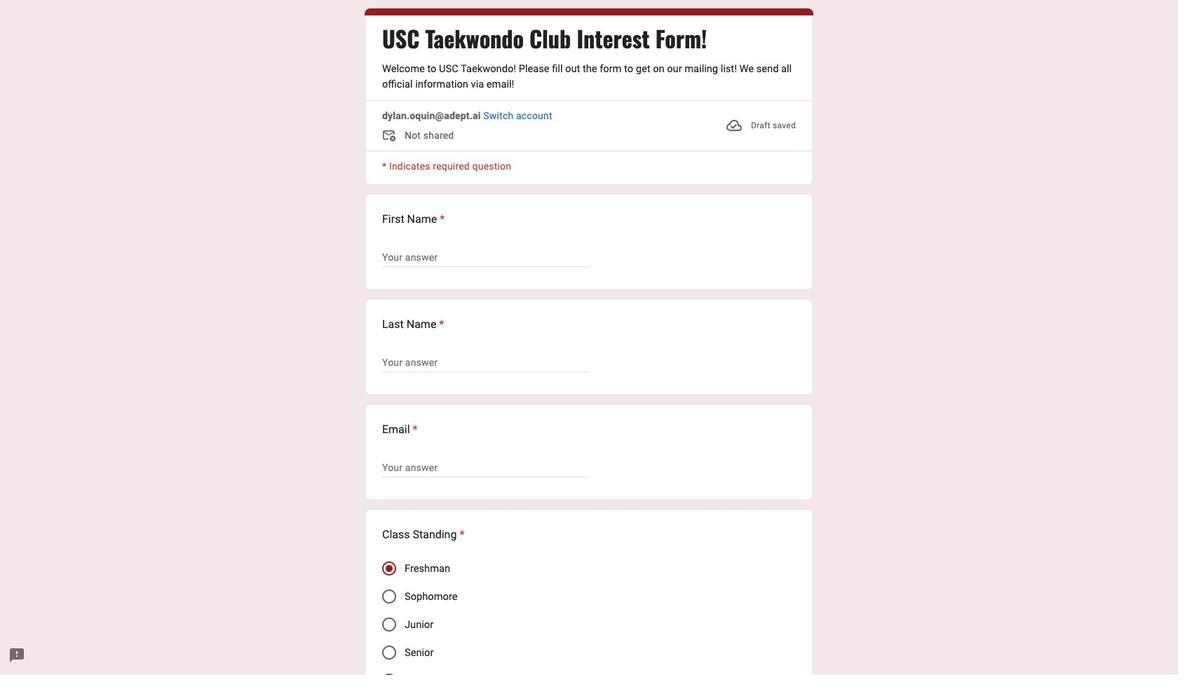 Task type: locate. For each thing, give the bounding box(es) containing it.
required question element for third heading from the top of the page
[[437, 316, 444, 333]]

junior image
[[382, 618, 396, 632]]

required question element for second heading
[[437, 211, 445, 228]]

status
[[726, 109, 796, 142]]

1 heading from the top
[[382, 25, 708, 53]]

5 heading from the top
[[382, 527, 465, 544]]

Senior radio
[[382, 646, 396, 660]]

freshman image
[[386, 566, 393, 573]]

required question element for second heading from the bottom of the page
[[410, 422, 418, 439]]

your email and google account are not part of your response image
[[382, 128, 399, 145]]

None text field
[[382, 249, 589, 266], [382, 354, 589, 371], [382, 460, 589, 476], [382, 249, 589, 266], [382, 354, 589, 371], [382, 460, 589, 476]]

required question element
[[437, 211, 445, 228], [437, 316, 444, 333], [410, 422, 418, 439], [457, 527, 465, 544]]

report a problem to google image
[[8, 648, 25, 665]]

heading
[[382, 25, 708, 53], [382, 211, 445, 228], [382, 316, 444, 333], [382, 422, 418, 439], [382, 527, 465, 544]]

2 heading from the top
[[382, 211, 445, 228]]

list
[[365, 194, 814, 676]]

Sophomore radio
[[382, 590, 396, 604]]



Task type: describe. For each thing, give the bounding box(es) containing it.
Freshman radio
[[382, 562, 396, 576]]

4 heading from the top
[[382, 422, 418, 439]]

senior image
[[382, 646, 396, 660]]

graduate image
[[382, 674, 396, 676]]

sophomore image
[[382, 590, 396, 604]]

3 heading from the top
[[382, 316, 444, 333]]

your email and google account are not part of your response image
[[382, 128, 405, 145]]

Junior radio
[[382, 618, 396, 632]]

Graduate radio
[[382, 674, 396, 676]]

required question element for first heading from the bottom
[[457, 527, 465, 544]]



Task type: vqa. For each thing, say whether or not it's contained in the screenshot.
3rd Heading
yes



